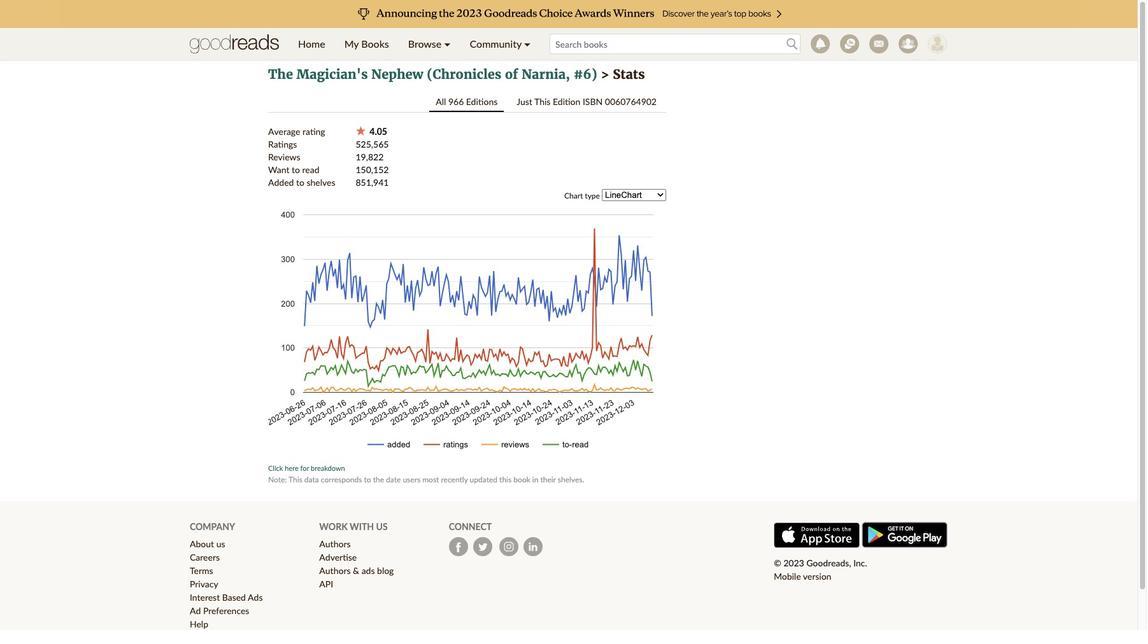 Task type: describe. For each thing, give the bounding box(es) containing it.
all 966 editions
[[436, 96, 498, 107]]

shelves
[[307, 177, 335, 188]]

browse
[[408, 38, 442, 50]]

read
[[302, 164, 320, 175]]

shelves.
[[558, 475, 584, 485]]

my books link
[[335, 28, 399, 60]]

all
[[436, 96, 446, 107]]

ad
[[190, 606, 201, 617]]

books
[[361, 38, 389, 50]]

just
[[517, 96, 533, 107]]

ad preferences link
[[190, 606, 249, 617]]

© 2023 goodreads, inc. mobile version
[[774, 558, 868, 582]]

click here for breakdown note: this data corresponds to the date users most recently updated this book in their shelves.
[[268, 464, 584, 485]]

community ▾ button
[[460, 28, 540, 60]]

terms link
[[190, 566, 213, 577]]

community ▾
[[470, 38, 531, 50]]

with
[[350, 522, 374, 533]]

stats
[[613, 66, 645, 82]]

browse ▾ button
[[399, 28, 460, 60]]

privacy link
[[190, 579, 218, 590]]

4.05
[[365, 126, 387, 137]]

interest
[[190, 593, 220, 603]]

download app for ios image
[[774, 523, 860, 549]]

my
[[344, 38, 359, 50]]

to for want
[[292, 164, 300, 175]]

nephew
[[372, 66, 424, 82]]

edition
[[553, 96, 581, 107]]

inbox image
[[870, 34, 889, 54]]

updated
[[470, 475, 498, 485]]

150,152
[[356, 164, 389, 175]]

careers
[[190, 552, 220, 563]]

goodreads,
[[807, 558, 851, 569]]

about
[[190, 539, 214, 550]]

book
[[514, 475, 531, 485]]

want to read
[[268, 164, 320, 175]]

reviews
[[268, 152, 300, 162]]

0 vertical spatial this
[[535, 96, 551, 107]]

ratings
[[268, 139, 297, 150]]

magician's
[[297, 66, 368, 82]]

goodreads on linkedin image
[[524, 538, 543, 557]]

>
[[601, 66, 610, 82]]

my books
[[344, 38, 389, 50]]

©
[[774, 558, 782, 569]]

company
[[190, 522, 235, 533]]

851,941
[[356, 177, 389, 188]]

advertise link
[[319, 552, 357, 563]]

for
[[300, 464, 309, 473]]

help
[[190, 619, 208, 630]]

the
[[268, 66, 293, 82]]

home link
[[289, 28, 335, 60]]

test dummy image
[[928, 34, 947, 54]]

breakdown
[[311, 464, 345, 473]]

interest based ads link
[[190, 593, 263, 603]]

goodreads on twitter image
[[473, 538, 492, 557]]

discover the winners for the best books of the year in the 2023 goodreads choice awards image
[[59, 0, 1079, 28]]

goodreads on facebook image
[[449, 538, 468, 557]]

editions
[[466, 96, 498, 107]]

ads
[[362, 566, 375, 577]]

▾ for browse ▾
[[444, 38, 451, 50]]

#6)
[[574, 66, 597, 82]]

2023
[[784, 558, 805, 569]]

browse ▾
[[408, 38, 451, 50]]

work with us
[[319, 522, 388, 533]]

added to shelves
[[268, 177, 335, 188]]

966
[[448, 96, 464, 107]]

download app for android image
[[862, 522, 948, 549]]

the
[[373, 475, 384, 485]]

just this edition  isbn 0060764902 link
[[511, 93, 663, 111]]

ads
[[248, 593, 263, 603]]

authors & ads blog link
[[319, 566, 394, 577]]

help link
[[190, 619, 208, 630]]



Task type: vqa. For each thing, say whether or not it's contained in the screenshot.
bottom If
no



Task type: locate. For each thing, give the bounding box(es) containing it.
1 vertical spatial this
[[289, 475, 302, 485]]

menu containing home
[[289, 28, 540, 60]]

2 authors from the top
[[319, 566, 351, 577]]

chart
[[564, 191, 583, 201]]

this down here
[[289, 475, 302, 485]]

2 vertical spatial to
[[364, 475, 371, 485]]

blog
[[377, 566, 394, 577]]

average rating
[[268, 126, 325, 137]]

us inside about us careers terms privacy interest based ads ad preferences help
[[216, 539, 225, 550]]

2 ▾ from the left
[[524, 38, 531, 50]]

narnia,
[[522, 66, 570, 82]]

1 authors from the top
[[319, 539, 351, 550]]

to
[[292, 164, 300, 175], [296, 177, 305, 188], [364, 475, 371, 485]]

this inside click here for breakdown note: this data corresponds to the date users most recently updated this book in their shelves.
[[289, 475, 302, 485]]

isbn
[[583, 96, 603, 107]]

based
[[222, 593, 246, 603]]

authors down advertise link
[[319, 566, 351, 577]]

just this edition  isbn 0060764902
[[517, 96, 657, 107]]

1 horizontal spatial this
[[535, 96, 551, 107]]

1 ▾ from the left
[[444, 38, 451, 50]]

date
[[386, 475, 401, 485]]

community
[[470, 38, 522, 50]]

their
[[541, 475, 556, 485]]

us right about
[[216, 539, 225, 550]]

Search books text field
[[550, 34, 801, 54]]

notifications image
[[811, 34, 830, 54]]

added
[[268, 177, 294, 188]]

mobile version link
[[774, 572, 832, 582]]

rating
[[303, 126, 325, 137]]

of
[[505, 66, 518, 82]]

0 horizontal spatial us
[[216, 539, 225, 550]]

here
[[285, 464, 299, 473]]

to down want to read
[[296, 177, 305, 188]]

this
[[535, 96, 551, 107], [289, 475, 302, 485]]

inc.
[[854, 558, 868, 569]]

0 vertical spatial us
[[376, 522, 388, 533]]

▾ for community ▾
[[524, 38, 531, 50]]

recently
[[441, 475, 468, 485]]

us right with
[[376, 522, 388, 533]]

1 vertical spatial us
[[216, 539, 225, 550]]

advertise
[[319, 552, 357, 563]]

the magician's nephew (chronicles of narnia, #6) >     stats
[[268, 66, 645, 82]]

authors advertise authors & ads blog api
[[319, 539, 394, 590]]

authors link
[[319, 539, 351, 550]]

▾ right 'community' at the top of page
[[524, 38, 531, 50]]

api link
[[319, 579, 333, 590]]

connect
[[449, 522, 492, 533]]

goodreads on instagram image
[[499, 538, 518, 557]]

the magician's nephew (chronicles of narnia, #6) link
[[268, 66, 597, 82]]

most
[[423, 475, 439, 485]]

▾ inside dropdown button
[[524, 38, 531, 50]]

1 vertical spatial to
[[296, 177, 305, 188]]

about us careers terms privacy interest based ads ad preferences help
[[190, 539, 263, 630]]

note:
[[268, 475, 287, 485]]

&
[[353, 566, 359, 577]]

friend requests image
[[899, 34, 918, 54]]

menu
[[289, 28, 540, 60]]

us
[[376, 522, 388, 533], [216, 539, 225, 550]]

a chart. image
[[268, 208, 663, 463]]

about us link
[[190, 539, 225, 550]]

in
[[533, 475, 539, 485]]

authors up advertise link
[[319, 539, 351, 550]]

terms
[[190, 566, 213, 577]]

(chronicles
[[427, 66, 502, 82]]

▾
[[444, 38, 451, 50], [524, 38, 531, 50]]

chart type
[[564, 191, 600, 201]]

▾ right browse
[[444, 38, 451, 50]]

privacy
[[190, 579, 218, 590]]

this
[[500, 475, 512, 485]]

click
[[268, 464, 283, 473]]

api
[[319, 579, 333, 590]]

to left the
[[364, 475, 371, 485]]

work
[[319, 522, 348, 533]]

0 horizontal spatial ▾
[[444, 38, 451, 50]]

1 vertical spatial authors
[[319, 566, 351, 577]]

19,822
[[356, 152, 384, 162]]

home
[[298, 38, 325, 50]]

0 vertical spatial to
[[292, 164, 300, 175]]

Search for books to add to your shelves search field
[[550, 34, 801, 54]]

click here for breakdown link
[[268, 464, 345, 473]]

0 vertical spatial authors
[[319, 539, 351, 550]]

to for added
[[296, 177, 305, 188]]

mobile
[[774, 572, 801, 582]]

1 horizontal spatial us
[[376, 522, 388, 533]]

to up added to shelves
[[292, 164, 300, 175]]

my group discussions image
[[840, 34, 860, 54]]

users
[[403, 475, 421, 485]]

average
[[268, 126, 300, 137]]

0 horizontal spatial this
[[289, 475, 302, 485]]

a chart. element
[[268, 208, 663, 463]]

to inside click here for breakdown note: this data corresponds to the date users most recently updated this book in their shelves.
[[364, 475, 371, 485]]

version
[[803, 572, 832, 582]]

this right the just
[[535, 96, 551, 107]]

careers link
[[190, 552, 220, 563]]

525,565
[[356, 139, 389, 150]]

data
[[304, 475, 319, 485]]

▾ inside 'dropdown button'
[[444, 38, 451, 50]]

want
[[268, 164, 290, 175]]

0060764902
[[605, 96, 657, 107]]

type
[[585, 191, 600, 201]]

1 horizontal spatial ▾
[[524, 38, 531, 50]]

preferences
[[203, 606, 249, 617]]



